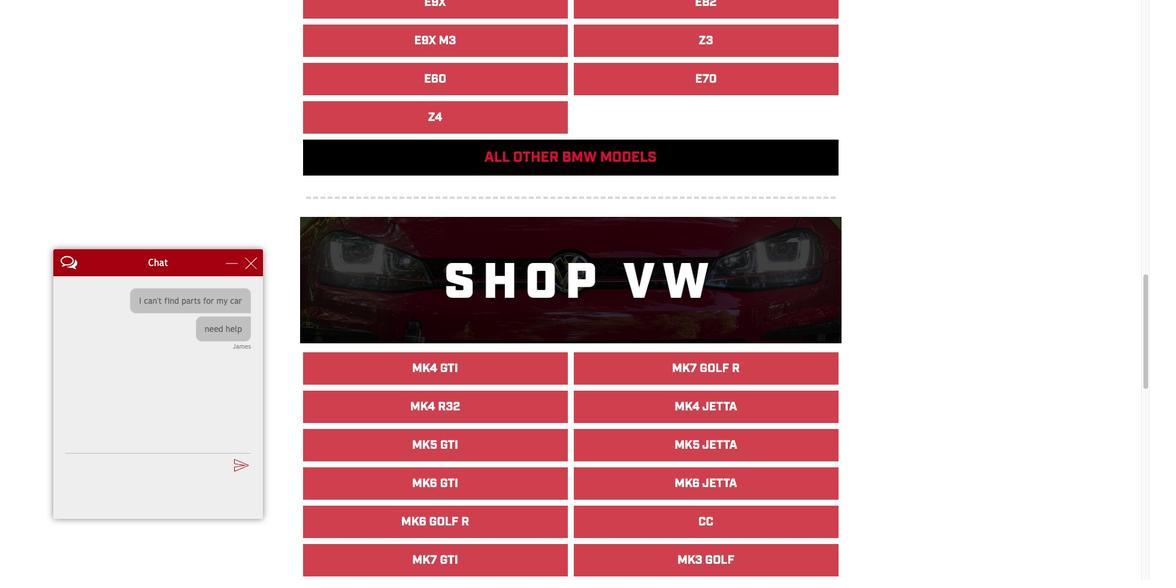 Task type: locate. For each thing, give the bounding box(es) containing it.
mk4
[[412, 361, 437, 377], [410, 399, 435, 415], [675, 399, 700, 415]]

1 horizontal spatial mk7
[[673, 361, 697, 377]]

mk7 for mk7 golf r
[[673, 361, 697, 377]]

r32
[[438, 399, 461, 415]]

mk7 golf r link
[[574, 353, 838, 384]]

mk7 inside 'link'
[[673, 361, 697, 377]]

golf down "mk6 gti" link on the bottom left
[[429, 514, 459, 530]]

1 horizontal spatial mk5
[[675, 438, 700, 453]]

gti for mk7 gti
[[440, 553, 458, 568]]

r for mk7 golf r
[[732, 361, 740, 377]]

mk5 up "mk6 gti"
[[412, 438, 438, 453]]

gti up the mk6 golf r
[[440, 476, 458, 492]]

mk4 left r32
[[410, 399, 435, 415]]

r inside 'link'
[[732, 361, 740, 377]]

jetta inside mk4 jetta link
[[703, 399, 738, 415]]

r up "mk4 jetta"
[[732, 361, 740, 377]]

3 jetta from the top
[[703, 476, 738, 492]]

4 gti from the top
[[440, 553, 458, 568]]

0 vertical spatial mk7
[[673, 361, 697, 377]]

z4 link
[[304, 102, 567, 133]]

gti for mk6 gti
[[440, 476, 458, 492]]

1 mk5 from the left
[[412, 438, 438, 453]]

golf right the mk3
[[706, 553, 735, 568]]

0 horizontal spatial mk7
[[413, 553, 437, 568]]

jetta for mk5 jetta
[[703, 438, 738, 453]]

3 gti from the top
[[440, 476, 458, 492]]

2 jetta from the top
[[703, 438, 738, 453]]

2 vertical spatial jetta
[[703, 476, 738, 492]]

mk6 golf r link
[[304, 507, 567, 538]]

0 vertical spatial r
[[732, 361, 740, 377]]

mk7
[[673, 361, 697, 377], [413, 553, 437, 568]]

jetta down mk7 golf r
[[703, 399, 738, 415]]

mk6 golf r
[[401, 514, 469, 530]]

1 vertical spatial mk7
[[413, 553, 437, 568]]

e60
[[424, 71, 447, 87]]

jetta
[[703, 399, 738, 415], [703, 438, 738, 453], [703, 476, 738, 492]]

mk5 jetta link
[[574, 430, 838, 461]]

models
[[600, 148, 657, 167]]

gti down mk6 golf r link
[[440, 553, 458, 568]]

1 vertical spatial jetta
[[703, 438, 738, 453]]

gti
[[440, 361, 458, 377], [440, 438, 459, 453], [440, 476, 458, 492], [440, 553, 458, 568]]

mk5 jetta
[[675, 438, 738, 453]]

mk4 gti link
[[304, 353, 567, 384]]

golf
[[700, 361, 729, 377], [429, 514, 459, 530], [706, 553, 735, 568]]

jetta for mk6 jetta
[[703, 476, 738, 492]]

gti up r32
[[440, 361, 458, 377]]

gti down r32
[[440, 438, 459, 453]]

0 vertical spatial golf
[[700, 361, 729, 377]]

golf for mk3
[[706, 553, 735, 568]]

1 jetta from the top
[[703, 399, 738, 415]]

2 gti from the top
[[440, 438, 459, 453]]

2 mk5 from the left
[[675, 438, 700, 453]]

other
[[513, 148, 559, 167]]

golf for mk7
[[700, 361, 729, 377]]

golf inside 'link'
[[700, 361, 729, 377]]

0 horizontal spatial mk5
[[412, 438, 438, 453]]

jetta up mk6 jetta link
[[703, 438, 738, 453]]

jetta inside mk5 jetta link
[[703, 438, 738, 453]]

e9x
[[415, 33, 436, 48]]

all
[[485, 148, 510, 167]]

mk6 jetta
[[675, 476, 738, 492]]

r for mk6 golf r
[[462, 514, 469, 530]]

mk4 up mk4 r32
[[412, 361, 437, 377]]

mk6 inside mk6 golf r link
[[401, 514, 427, 530]]

mk6 gti link
[[304, 468, 567, 499]]

r down "mk6 gti" link on the bottom left
[[462, 514, 469, 530]]

mk6 inside mk6 jetta link
[[675, 476, 700, 492]]

0 horizontal spatial r
[[462, 514, 469, 530]]

mk6 up the mk6 golf r
[[412, 476, 438, 492]]

r
[[732, 361, 740, 377], [462, 514, 469, 530]]

mk7 for mk7 gti
[[413, 553, 437, 568]]

mk6 jetta link
[[574, 468, 838, 499]]

mk4 up mk5 jetta
[[675, 399, 700, 415]]

mk7 gti
[[413, 553, 458, 568]]

1 gti from the top
[[440, 361, 458, 377]]

2 vertical spatial golf
[[706, 553, 735, 568]]

mk6 inside "mk6 gti" link
[[412, 476, 438, 492]]

m3
[[439, 33, 456, 48]]

mk5 up mk6 jetta link
[[675, 438, 700, 453]]

1 vertical spatial r
[[462, 514, 469, 530]]

mk5
[[412, 438, 438, 453], [675, 438, 700, 453]]

mk5 for mk5 jetta
[[675, 438, 700, 453]]

golf up "mk4 jetta"
[[700, 361, 729, 377]]

mk6 down "mk6 gti"
[[401, 514, 427, 530]]

mk6 down mk5 jetta
[[675, 476, 700, 492]]

mk7 up "mk4 jetta"
[[673, 361, 697, 377]]

mk7 down mk6 golf r link
[[413, 553, 437, 568]]

0 vertical spatial jetta
[[703, 399, 738, 415]]

mk4 jetta link
[[574, 392, 838, 423]]

1 vertical spatial golf
[[429, 514, 459, 530]]

jetta down mk5 jetta link
[[703, 476, 738, 492]]

jetta for mk4 jetta
[[703, 399, 738, 415]]

mk6 gti
[[412, 476, 458, 492]]

mk6 for mk6 gti
[[412, 476, 438, 492]]

1 horizontal spatial r
[[732, 361, 740, 377]]

jetta inside mk6 jetta link
[[703, 476, 738, 492]]

gti for mk5 gti
[[440, 438, 459, 453]]

mk6
[[412, 476, 438, 492], [675, 476, 700, 492], [401, 514, 427, 530]]



Task type: vqa. For each thing, say whether or not it's contained in the screenshot.
MK6 GOLF R link
yes



Task type: describe. For each thing, give the bounding box(es) containing it.
mk4 for mk4 jetta
[[675, 399, 700, 415]]

cc
[[699, 514, 714, 530]]

mk4 jetta
[[675, 399, 738, 415]]

mk3 golf
[[678, 553, 735, 568]]

mk6 for mk6 jetta
[[675, 476, 700, 492]]

all other bmw models link
[[304, 140, 838, 175]]

e70
[[696, 71, 717, 87]]

golf for mk6
[[429, 514, 459, 530]]

e9x m3
[[415, 33, 456, 48]]

mk4 r32 link
[[304, 392, 567, 423]]

mk4 r32
[[410, 399, 461, 415]]

gti for mk4 gti
[[440, 361, 458, 377]]

mk5 gti link
[[304, 430, 567, 461]]

e70 link
[[574, 63, 838, 94]]

mk5 gti
[[412, 438, 459, 453]]

mk3
[[678, 553, 703, 568]]

all other bmw models
[[485, 148, 657, 167]]

cc link
[[574, 507, 838, 538]]

mk4 for mk4 r32
[[410, 399, 435, 415]]

z4
[[428, 109, 443, 125]]

mk3 golf link
[[574, 545, 838, 576]]

e9x m3 link
[[304, 25, 567, 56]]

mk7 gti link
[[304, 545, 567, 576]]

z3 link
[[574, 25, 838, 56]]

e60 link
[[304, 63, 567, 94]]

mk6 for mk6 golf r
[[401, 514, 427, 530]]

mk5 for mk5 gti
[[412, 438, 438, 453]]

bmw
[[562, 148, 597, 167]]

mk4 gti
[[412, 361, 458, 377]]

mk7 golf r
[[673, 361, 740, 377]]

z3
[[699, 33, 713, 48]]

mk4 for mk4 gti
[[412, 361, 437, 377]]



